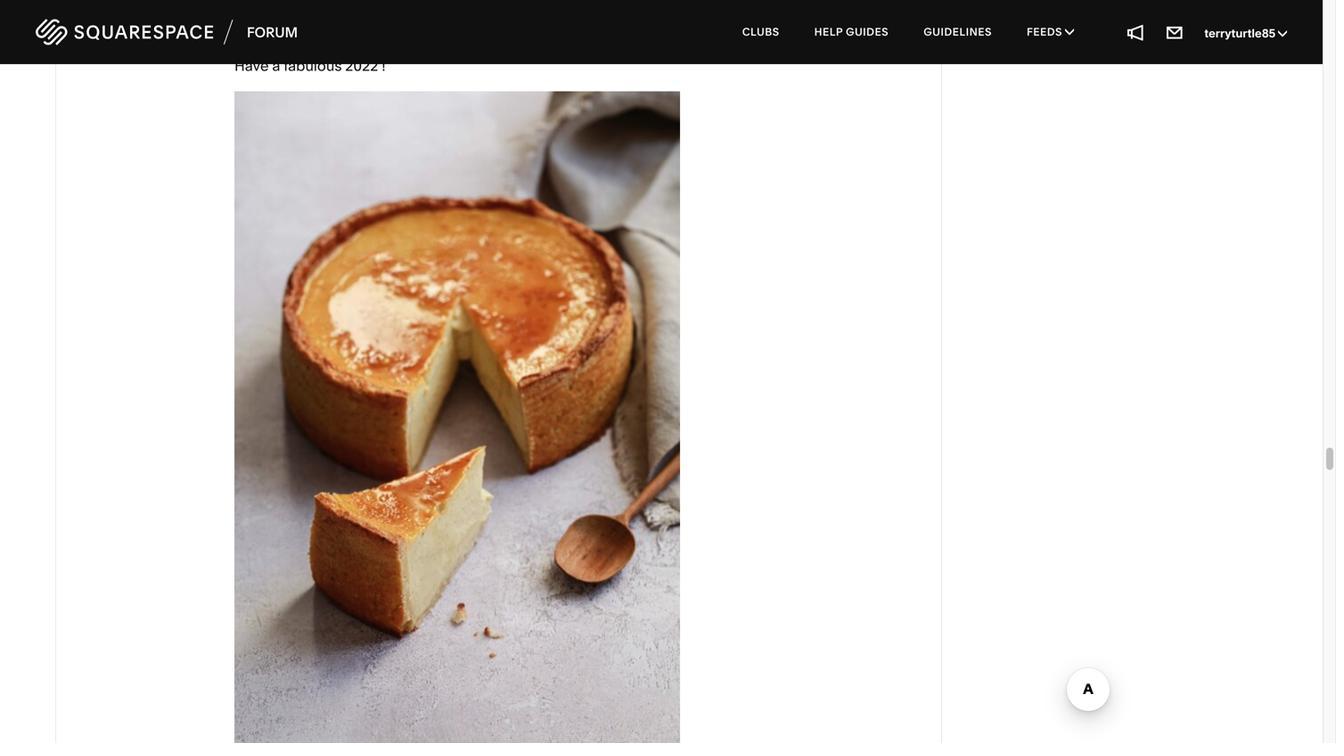 Task type: vqa. For each thing, say whether or not it's contained in the screenshot.
Clubs link
yes



Task type: locate. For each thing, give the bounding box(es) containing it.
have
[[234, 57, 269, 74]]

french
[[533, 0, 580, 14]]

on right you're
[[351, 0, 369, 14]]

and
[[632, 0, 658, 14]]

terryturtle85 link
[[1204, 26, 1287, 41]]

0 horizontal spatial !
[[318, 20, 322, 37]]

on left french on the top left of page
[[512, 0, 530, 14]]

help guides link
[[798, 9, 905, 55]]

help
[[814, 25, 843, 38]]

2022
[[345, 57, 378, 74]]

comment image
[[132, 0, 146, 8]]

notifications image
[[1126, 22, 1146, 42]]

feeds
[[1027, 25, 1065, 38]]

on
[[351, 0, 369, 14], [512, 0, 530, 14]]

! right 2022
[[382, 57, 386, 74]]

me
[[293, 20, 315, 37]]

guidelines link
[[908, 9, 1008, 55]]

0 vertical spatial !
[[318, 20, 322, 37]]

1 on from the left
[[351, 0, 369, 14]]

you
[[830, 0, 855, 14]]

! inside whenever you're on holidays or business on french riviera and fancy some super cakes, you know how to reach me !
[[318, 20, 322, 37]]

!
[[318, 20, 322, 37], [382, 57, 386, 74]]

a
[[272, 57, 280, 74]]

guides
[[846, 25, 889, 38]]

you're
[[306, 0, 348, 14]]

messages image
[[1165, 22, 1185, 42]]

! right me
[[318, 20, 322, 37]]

1 vertical spatial !
[[382, 57, 386, 74]]

fabulous
[[284, 57, 342, 74]]

whenever
[[234, 0, 303, 14]]

caret down image
[[1065, 26, 1074, 37]]

some
[[701, 0, 739, 14]]

super
[[743, 0, 781, 14]]

whenever you're on holidays or business on french riviera and fancy some super cakes, you know how to reach me !
[[234, 0, 926, 37]]

clubs
[[742, 25, 780, 38]]

1 horizontal spatial !
[[382, 57, 386, 74]]

1 horizontal spatial on
[[512, 0, 530, 14]]

holidays
[[372, 0, 428, 14]]

caret down image
[[1278, 27, 1287, 39]]

know
[[858, 0, 894, 14]]

have a fabulous 2022 !
[[234, 57, 386, 74]]

clubs link
[[726, 9, 796, 55]]

0 horizontal spatial on
[[351, 0, 369, 14]]

help guides
[[814, 25, 889, 38]]



Task type: describe. For each thing, give the bounding box(es) containing it.
2 on from the left
[[512, 0, 530, 14]]

feeds link
[[1011, 9, 1090, 55]]

terryturtle85
[[1204, 26, 1278, 41]]

business
[[449, 0, 509, 14]]

how
[[897, 0, 926, 14]]

guidelines
[[924, 25, 992, 38]]

riviera
[[583, 0, 629, 14]]

reach
[[251, 20, 290, 37]]

cakes,
[[784, 0, 827, 14]]

9ca8fd50 69df 4761 ad20 f933045f1e5d.jpeg image
[[234, 91, 680, 743]]

squarespace forum image
[[36, 16, 298, 48]]

or
[[432, 0, 445, 14]]

to
[[234, 20, 248, 37]]

fancy
[[662, 0, 698, 14]]



